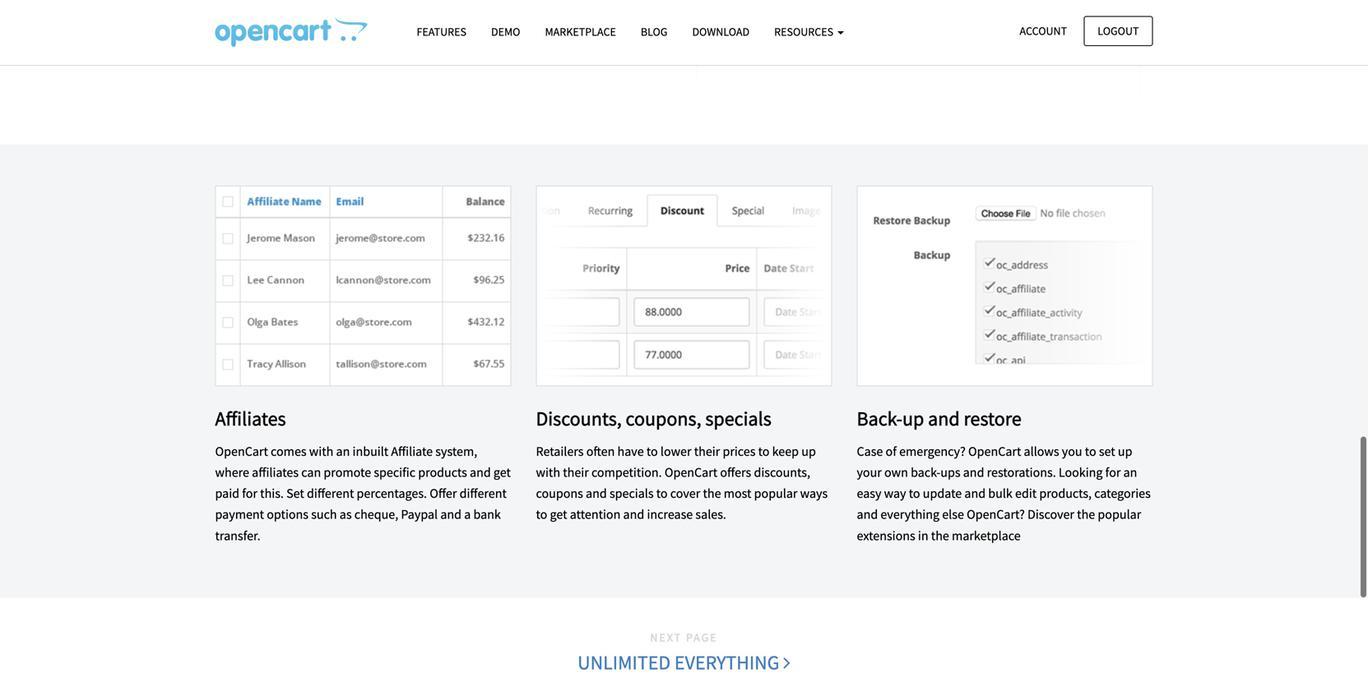 Task type: locate. For each thing, give the bounding box(es) containing it.
the down products,
[[1077, 506, 1096, 523]]

get
[[494, 464, 511, 481], [550, 506, 568, 523]]

bank
[[474, 506, 501, 523]]

0 horizontal spatial their
[[563, 464, 589, 481]]

1 horizontal spatial opencart
[[665, 464, 718, 481]]

popular
[[754, 485, 798, 502], [1098, 506, 1142, 523]]

with up can
[[309, 443, 334, 460]]

unlimited everything link
[[577, 647, 792, 678]]

different up bank
[[460, 485, 507, 502]]

their down retailers
[[563, 464, 589, 481]]

retailers
[[536, 443, 584, 460]]

up up 'emergency?' on the right bottom
[[903, 406, 924, 431]]

1 horizontal spatial with
[[536, 464, 560, 481]]

1 vertical spatial everything
[[675, 650, 780, 675]]

1 vertical spatial an
[[1124, 464, 1138, 481]]

case
[[857, 443, 883, 460]]

coupons
[[536, 485, 583, 502]]

0 vertical spatial specials
[[706, 406, 772, 431]]

the right in on the right bottom of page
[[931, 527, 950, 544]]

2 horizontal spatial up
[[1118, 443, 1133, 460]]

popular down categories on the bottom right of page
[[1098, 506, 1142, 523]]

sales.
[[696, 506, 727, 523]]

1 horizontal spatial get
[[550, 506, 568, 523]]

2 vertical spatial the
[[931, 527, 950, 544]]

get inside retailers often have to lower their prices to keep up with their competition. opencart offers discounts, coupons and specials to cover the most popular ways to get attention and increase sales.
[[550, 506, 568, 523]]

popular down discounts, at the right bottom
[[754, 485, 798, 502]]

0 vertical spatial an
[[336, 443, 350, 460]]

back-
[[857, 406, 903, 431]]

your
[[857, 464, 882, 481]]

0 vertical spatial their
[[694, 443, 720, 460]]

increase
[[647, 506, 693, 523]]

up inside case of emergency? opencart allows you to set up your own back-ups and restorations. looking for an easy way to update and bulk edit products, categories and everything else opencart? discover the popular extensions in the marketplace
[[1118, 443, 1133, 460]]

1 vertical spatial for
[[242, 485, 258, 502]]

0 horizontal spatial different
[[307, 485, 354, 502]]

an inside case of emergency? opencart allows you to set up your own back-ups and restorations. looking for an easy way to update and bulk edit products, categories and everything else opencart? discover the popular extensions in the marketplace
[[1124, 464, 1138, 481]]

1 horizontal spatial specials
[[706, 406, 772, 431]]

lower
[[661, 443, 692, 460]]

for left this.
[[242, 485, 258, 502]]

and
[[928, 406, 960, 431], [470, 464, 491, 481], [963, 464, 985, 481], [586, 485, 607, 502], [965, 485, 986, 502], [441, 506, 462, 523], [623, 506, 645, 523], [857, 506, 878, 523]]

options
[[267, 506, 309, 523]]

everything up in on the right bottom of page
[[881, 506, 940, 523]]

logout link
[[1084, 16, 1153, 46]]

get down coupons
[[550, 506, 568, 523]]

for
[[1106, 464, 1121, 481], [242, 485, 258, 502]]

for inside case of emergency? opencart allows you to set up your own back-ups and restorations. looking for an easy way to update and bulk edit products, categories and everything else opencart? discover the popular extensions in the marketplace
[[1106, 464, 1121, 481]]

0 horizontal spatial up
[[802, 443, 816, 460]]

specials up prices
[[706, 406, 772, 431]]

with
[[309, 443, 334, 460], [536, 464, 560, 481]]

the inside retailers often have to lower their prices to keep up with their competition. opencart offers discounts, coupons and specials to cover the most popular ways to get attention and increase sales.
[[703, 485, 721, 502]]

inbuilt
[[353, 443, 389, 460]]

0 horizontal spatial everything
[[675, 650, 780, 675]]

0 vertical spatial get
[[494, 464, 511, 481]]

specials down competition.
[[610, 485, 654, 502]]

page
[[686, 630, 718, 645]]

popular inside retailers often have to lower their prices to keep up with their competition. opencart offers discounts, coupons and specials to cover the most popular ways to get attention and increase sales.
[[754, 485, 798, 502]]

opencart up cover
[[665, 464, 718, 481]]

0 horizontal spatial get
[[494, 464, 511, 481]]

opencart?
[[967, 506, 1025, 523]]

get inside opencart comes with an inbuilt affiliate system, where affiliates can promote specific products and get paid for this. set different percentages. offer different payment options such as cheque, paypal and a bank transfer.
[[494, 464, 511, 481]]

as
[[340, 506, 352, 523]]

0 vertical spatial popular
[[754, 485, 798, 502]]

specials
[[706, 406, 772, 431], [610, 485, 654, 502]]

an up categories on the bottom right of page
[[1124, 464, 1138, 481]]

download link
[[680, 17, 762, 46]]

different up such
[[307, 485, 354, 502]]

1 vertical spatial popular
[[1098, 506, 1142, 523]]

of
[[886, 443, 897, 460]]

0 horizontal spatial an
[[336, 443, 350, 460]]

0 horizontal spatial with
[[309, 443, 334, 460]]

comes
[[271, 443, 307, 460]]

opencart inside opencart comes with an inbuilt affiliate system, where affiliates can promote specific products and get paid for this. set different percentages. offer different payment options such as cheque, paypal and a bank transfer.
[[215, 443, 268, 460]]

their
[[694, 443, 720, 460], [563, 464, 589, 481]]

0 horizontal spatial popular
[[754, 485, 798, 502]]

resources
[[775, 24, 836, 39]]

0 horizontal spatial specials
[[610, 485, 654, 502]]

promote
[[324, 464, 371, 481]]

with inside retailers often have to lower their prices to keep up with their competition. opencart offers discounts, coupons and specials to cover the most popular ways to get attention and increase sales.
[[536, 464, 560, 481]]

with up coupons
[[536, 464, 560, 481]]

retailers often have to lower their prices to keep up with their competition. opencart offers discounts, coupons and specials to cover the most popular ways to get attention and increase sales.
[[536, 443, 828, 523]]

affiliates
[[252, 464, 299, 481]]

affiliates image
[[215, 186, 511, 387]]

discounts, coupons, specials image
[[536, 186, 832, 387]]

transfer.
[[215, 527, 261, 544]]

often
[[587, 443, 615, 460]]

their right lower
[[694, 443, 720, 460]]

up
[[903, 406, 924, 431], [802, 443, 816, 460], [1118, 443, 1133, 460]]

back-up and restore
[[857, 406, 1022, 431]]

1 horizontal spatial up
[[903, 406, 924, 431]]

opencart down restore
[[969, 443, 1022, 460]]

offer
[[430, 485, 457, 502]]

opencart inside case of emergency? opencart allows you to set up your own back-ups and restorations. looking for an easy way to update and bulk edit products, categories and everything else opencart? discover the popular extensions in the marketplace
[[969, 443, 1022, 460]]

everything down 'page'
[[675, 650, 780, 675]]

up right keep
[[802, 443, 816, 460]]

1 horizontal spatial everything
[[881, 506, 940, 523]]

you
[[1062, 443, 1083, 460]]

1 horizontal spatial different
[[460, 485, 507, 502]]

logout
[[1098, 23, 1139, 38]]

1 horizontal spatial an
[[1124, 464, 1138, 481]]

for inside opencart comes with an inbuilt affiliate system, where affiliates can promote specific products and get paid for this. set different percentages. offer different payment options such as cheque, paypal and a bank transfer.
[[242, 485, 258, 502]]

0 vertical spatial everything
[[881, 506, 940, 523]]

back-
[[911, 464, 941, 481]]

payment
[[215, 506, 264, 523]]

unlimited
[[578, 650, 671, 675]]

coupons,
[[626, 406, 702, 431]]

1 horizontal spatial popular
[[1098, 506, 1142, 523]]

features
[[417, 24, 467, 39]]

the
[[703, 485, 721, 502], [1077, 506, 1096, 523], [931, 527, 950, 544]]

up right set
[[1118, 443, 1133, 460]]

1 vertical spatial get
[[550, 506, 568, 523]]

restore
[[964, 406, 1022, 431]]

1 vertical spatial their
[[563, 464, 589, 481]]

0 horizontal spatial opencart
[[215, 443, 268, 460]]

2 different from the left
[[460, 485, 507, 502]]

set
[[286, 485, 304, 502]]

different
[[307, 485, 354, 502], [460, 485, 507, 502]]

resources link
[[762, 17, 857, 46]]

an up promote
[[336, 443, 350, 460]]

in
[[918, 527, 929, 544]]

and right ups
[[963, 464, 985, 481]]

discounts,
[[754, 464, 811, 481]]

0 vertical spatial the
[[703, 485, 721, 502]]

for down set
[[1106, 464, 1121, 481]]

1 horizontal spatial for
[[1106, 464, 1121, 481]]

marketplace
[[952, 527, 1021, 544]]

keep
[[773, 443, 799, 460]]

0 vertical spatial for
[[1106, 464, 1121, 481]]

0 horizontal spatial the
[[703, 485, 721, 502]]

unlimited everything
[[578, 650, 784, 675]]

set
[[1099, 443, 1116, 460]]

and left increase
[[623, 506, 645, 523]]

to
[[647, 443, 658, 460], [758, 443, 770, 460], [1085, 443, 1097, 460], [657, 485, 668, 502], [909, 485, 921, 502], [536, 506, 548, 523]]

1 vertical spatial with
[[536, 464, 560, 481]]

account
[[1020, 23, 1067, 38]]

1 vertical spatial the
[[1077, 506, 1096, 523]]

0 vertical spatial with
[[309, 443, 334, 460]]

affiliate
[[391, 443, 433, 460]]

1 vertical spatial specials
[[610, 485, 654, 502]]

an
[[336, 443, 350, 460], [1124, 464, 1138, 481]]

opencart up where
[[215, 443, 268, 460]]

1 horizontal spatial their
[[694, 443, 720, 460]]

where
[[215, 464, 249, 481]]

and left the bulk
[[965, 485, 986, 502]]

most
[[724, 485, 752, 502]]

and up the attention at the left
[[586, 485, 607, 502]]

2 horizontal spatial opencart
[[969, 443, 1022, 460]]

get up bank
[[494, 464, 511, 481]]

bulk
[[989, 485, 1013, 502]]

everything inside case of emergency? opencart allows you to set up your own back-ups and restorations. looking for an easy way to update and bulk edit products, categories and everything else opencart? discover the popular extensions in the marketplace
[[881, 506, 940, 523]]

own
[[885, 464, 908, 481]]

attention
[[570, 506, 621, 523]]

2 horizontal spatial the
[[1077, 506, 1096, 523]]

the up sales.
[[703, 485, 721, 502]]

looking
[[1059, 464, 1103, 481]]

demo link
[[479, 17, 533, 46]]

and down system,
[[470, 464, 491, 481]]

affiliates
[[215, 406, 286, 431]]

0 horizontal spatial for
[[242, 485, 258, 502]]



Task type: vqa. For each thing, say whether or not it's contained in the screenshot.
OpenCart inside OpenCart comes with an inbuilt Affiliate system, where affiliates can promote specific products and get paid for this. Set different percentages. Offer different payment options such as cheque, Paypal and a bank transfer.
yes



Task type: describe. For each thing, give the bounding box(es) containing it.
next page
[[650, 630, 718, 645]]

back-up and restore image
[[857, 186, 1153, 387]]

to left keep
[[758, 443, 770, 460]]

for for back-up and restore
[[1106, 464, 1121, 481]]

popular inside case of emergency? opencart allows you to set up your own back-ups and restorations. looking for an easy way to update and bulk edit products, categories and everything else opencart? discover the popular extensions in the marketplace
[[1098, 506, 1142, 523]]

prices
[[723, 443, 756, 460]]

marketplace link
[[533, 17, 629, 46]]

1 different from the left
[[307, 485, 354, 502]]

next
[[650, 630, 682, 645]]

emergency?
[[900, 443, 966, 460]]

products
[[418, 464, 467, 481]]

ways
[[800, 485, 828, 502]]

up inside retailers often have to lower their prices to keep up with their competition. opencart offers discounts, coupons and specials to cover the most popular ways to get attention and increase sales.
[[802, 443, 816, 460]]

discounts, coupons, specials
[[536, 406, 772, 431]]

categories
[[1095, 485, 1151, 502]]

download
[[692, 24, 750, 39]]

case of emergency? opencart allows you to set up your own back-ups and restorations. looking for an easy way to update and bulk edit products, categories and everything else opencart? discover the popular extensions in the marketplace
[[857, 443, 1151, 544]]

for for affiliates
[[242, 485, 258, 502]]

an inside opencart comes with an inbuilt affiliate system, where affiliates can promote specific products and get paid for this. set different percentages. offer different payment options such as cheque, paypal and a bank transfer.
[[336, 443, 350, 460]]

cheque,
[[355, 506, 399, 523]]

products,
[[1040, 485, 1092, 502]]

to up increase
[[657, 485, 668, 502]]

account link
[[1006, 16, 1081, 46]]

angle right image
[[784, 653, 791, 673]]

paid
[[215, 485, 240, 502]]

demo
[[491, 24, 521, 39]]

to right way
[[909, 485, 921, 502]]

to down coupons
[[536, 506, 548, 523]]

and down easy
[[857, 506, 878, 523]]

paypal
[[401, 506, 438, 523]]

features link
[[404, 17, 479, 46]]

with inside opencart comes with an inbuilt affiliate system, where affiliates can promote specific products and get paid for this. set different percentages. offer different payment options such as cheque, paypal and a bank transfer.
[[309, 443, 334, 460]]

to left set
[[1085, 443, 1097, 460]]

edit
[[1016, 485, 1037, 502]]

allows
[[1024, 443, 1060, 460]]

blog
[[641, 24, 668, 39]]

system,
[[436, 443, 478, 460]]

extensions
[[857, 527, 916, 544]]

competition.
[[592, 464, 662, 481]]

opencart - features image
[[215, 17, 367, 47]]

such
[[311, 506, 337, 523]]

else
[[943, 506, 964, 523]]

cover
[[671, 485, 701, 502]]

easy
[[857, 485, 882, 502]]

to right have
[[647, 443, 658, 460]]

restorations.
[[987, 464, 1056, 481]]

opencart inside retailers often have to lower their prices to keep up with their competition. opencart offers discounts, coupons and specials to cover the most popular ways to get attention and increase sales.
[[665, 464, 718, 481]]

this.
[[260, 485, 284, 502]]

specific
[[374, 464, 416, 481]]

options, attributes image
[[697, 0, 1141, 103]]

discover
[[1028, 506, 1075, 523]]

way
[[884, 485, 907, 502]]

specials inside retailers often have to lower their prices to keep up with their competition. opencart offers discounts, coupons and specials to cover the most popular ways to get attention and increase sales.
[[610, 485, 654, 502]]

opencart comes with an inbuilt affiliate system, where affiliates can promote specific products and get paid for this. set different percentages. offer different payment options such as cheque, paypal and a bank transfer.
[[215, 443, 511, 544]]

and up 'emergency?' on the right bottom
[[928, 406, 960, 431]]

can
[[301, 464, 321, 481]]

update
[[923, 485, 962, 502]]

discounts,
[[536, 406, 622, 431]]

1 horizontal spatial the
[[931, 527, 950, 544]]

and left a
[[441, 506, 462, 523]]

marketplace
[[545, 24, 616, 39]]

offers
[[720, 464, 752, 481]]

have
[[618, 443, 644, 460]]

blog link
[[629, 17, 680, 46]]

percentages.
[[357, 485, 427, 502]]

ups
[[941, 464, 961, 481]]

a
[[464, 506, 471, 523]]



